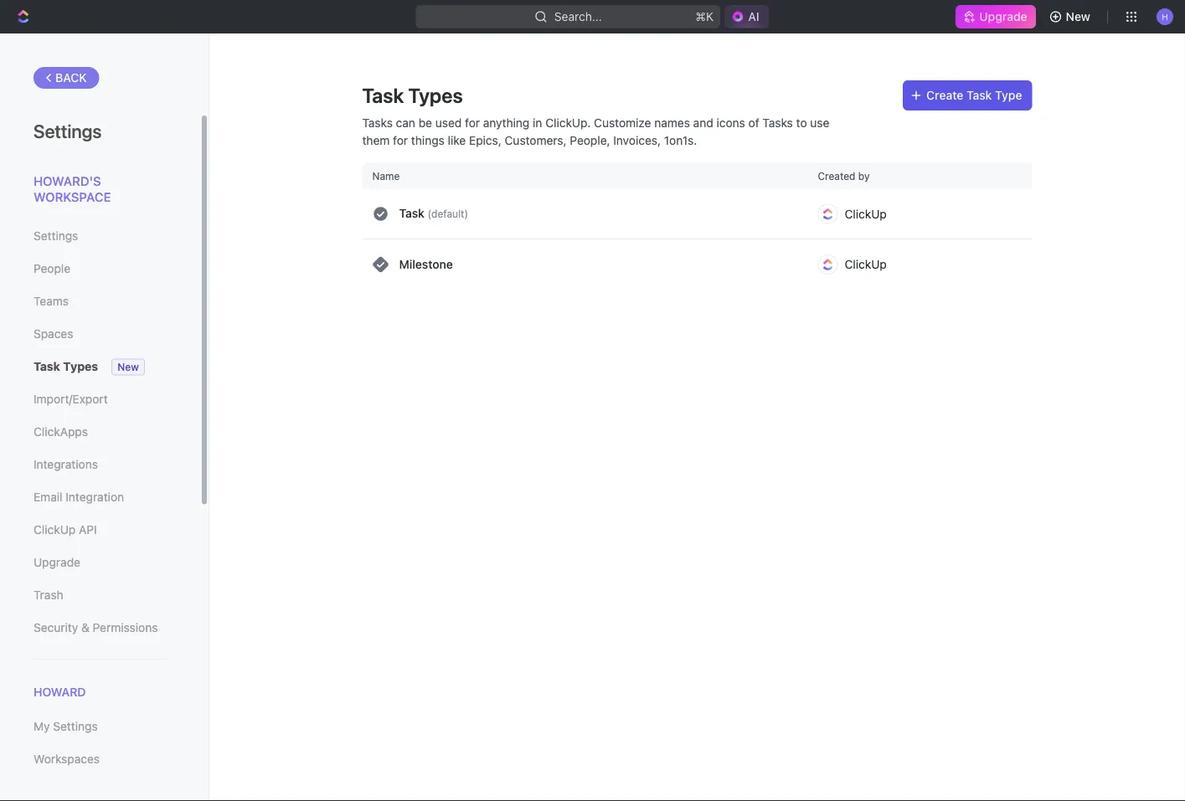 Task type: describe. For each thing, give the bounding box(es) containing it.
people link
[[34, 255, 167, 283]]

my
[[34, 720, 50, 734]]

clickup for milestone
[[845, 258, 887, 271]]

names
[[655, 116, 690, 129]]

clickapps link
[[34, 418, 167, 447]]

tasks can be used for anything in clickup. customize names and icons of tasks to use them for things like epics, customers, people, invoices, 1on1s.
[[362, 116, 830, 147]]

integrations link
[[34, 451, 167, 479]]

and
[[694, 116, 714, 129]]

(default)
[[428, 208, 468, 220]]

in
[[533, 116, 542, 129]]

my settings link
[[34, 713, 167, 742]]

by
[[859, 170, 870, 182]]

create task type
[[927, 88, 1023, 102]]

people,
[[570, 133, 610, 147]]

h
[[1162, 12, 1169, 21]]

task up can
[[362, 84, 404, 107]]

invoices,
[[614, 133, 661, 147]]

type
[[996, 88, 1023, 102]]

0 vertical spatial upgrade
[[980, 10, 1028, 23]]

back
[[55, 71, 87, 85]]

settings element
[[0, 34, 209, 802]]

workspaces link
[[34, 746, 167, 774]]

to
[[797, 116, 807, 129]]

trash link
[[34, 582, 167, 610]]

task (default)
[[399, 207, 468, 221]]

h button
[[1152, 3, 1179, 30]]

new inside button
[[1066, 10, 1091, 23]]

of
[[749, 116, 760, 129]]

clickapps
[[34, 425, 88, 439]]

ai button
[[725, 5, 770, 28]]

settings link
[[34, 222, 167, 251]]

0 vertical spatial task types
[[362, 84, 463, 107]]

integrations
[[34, 458, 98, 472]]

back link
[[34, 67, 99, 89]]

0 horizontal spatial for
[[393, 133, 408, 147]]

howard's
[[34, 173, 101, 188]]

&
[[81, 621, 89, 635]]

teams link
[[34, 287, 167, 316]]

1 vertical spatial settings
[[34, 229, 78, 243]]

0 horizontal spatial upgrade link
[[34, 549, 167, 577]]

task inside settings element
[[34, 360, 60, 374]]

name
[[372, 170, 400, 182]]

create
[[927, 88, 964, 102]]

0 vertical spatial upgrade link
[[956, 5, 1036, 28]]

icons
[[717, 116, 746, 129]]

trash
[[34, 589, 63, 602]]

customize
[[594, 116, 651, 129]]

types inside settings element
[[63, 360, 98, 374]]

search...
[[555, 10, 602, 23]]

email integration
[[34, 491, 124, 504]]

be
[[419, 116, 432, 129]]

0 vertical spatial types
[[408, 84, 463, 107]]

customers,
[[505, 133, 567, 147]]

security & permissions
[[34, 621, 158, 635]]

my settings
[[34, 720, 98, 734]]

can
[[396, 116, 416, 129]]

task inside 'button'
[[967, 88, 992, 102]]

clickup inside clickup api link
[[34, 523, 76, 537]]

things
[[411, 133, 445, 147]]



Task type: vqa. For each thing, say whether or not it's contained in the screenshot.
Plural
no



Task type: locate. For each thing, give the bounding box(es) containing it.
spaces
[[34, 327, 73, 341]]

0 horizontal spatial new
[[117, 362, 139, 373]]

1 horizontal spatial new
[[1066, 10, 1091, 23]]

permissions
[[93, 621, 158, 635]]

like
[[448, 133, 466, 147]]

1 vertical spatial upgrade link
[[34, 549, 167, 577]]

1 vertical spatial new
[[117, 362, 139, 373]]

milestone
[[399, 258, 453, 271]]

1 vertical spatial for
[[393, 133, 408, 147]]

new
[[1066, 10, 1091, 23], [117, 362, 139, 373]]

epics,
[[469, 133, 502, 147]]

settings right 'my' at the bottom left
[[53, 720, 98, 734]]

workspaces
[[34, 753, 100, 767]]

1 vertical spatial types
[[63, 360, 98, 374]]

email
[[34, 491, 62, 504]]

integration
[[66, 491, 124, 504]]

0 vertical spatial clickup
[[845, 207, 887, 221]]

types up the be
[[408, 84, 463, 107]]

clickup
[[845, 207, 887, 221], [845, 258, 887, 271], [34, 523, 76, 537]]

security & permissions link
[[34, 614, 167, 643]]

upgrade left new button
[[980, 10, 1028, 23]]

1 vertical spatial task types
[[34, 360, 98, 374]]

tasks
[[362, 116, 393, 129], [763, 116, 793, 129]]

settings up people
[[34, 229, 78, 243]]

task types inside settings element
[[34, 360, 98, 374]]

workspace
[[34, 190, 111, 204]]

0 horizontal spatial task types
[[34, 360, 98, 374]]

types up import/export
[[63, 360, 98, 374]]

clickup api link
[[34, 516, 167, 545]]

1 vertical spatial upgrade
[[34, 556, 80, 570]]

for down can
[[393, 133, 408, 147]]

1 horizontal spatial upgrade
[[980, 10, 1028, 23]]

upgrade down clickup api
[[34, 556, 80, 570]]

1on1s.
[[664, 133, 697, 147]]

task types
[[362, 84, 463, 107], [34, 360, 98, 374]]

tasks up them
[[362, 116, 393, 129]]

teams
[[34, 295, 69, 308]]

task
[[362, 84, 404, 107], [967, 88, 992, 102], [399, 207, 425, 221], [34, 360, 60, 374]]

create task type button
[[903, 80, 1033, 111]]

settings up howard's
[[34, 120, 102, 142]]

spaces link
[[34, 320, 167, 349]]

clickup api
[[34, 523, 97, 537]]

1 horizontal spatial upgrade link
[[956, 5, 1036, 28]]

people
[[34, 262, 71, 276]]

clickup for task
[[845, 207, 887, 221]]

new button
[[1043, 3, 1101, 30]]

import/export link
[[34, 385, 167, 414]]

1 vertical spatial clickup
[[845, 258, 887, 271]]

0 horizontal spatial upgrade
[[34, 556, 80, 570]]

1 horizontal spatial types
[[408, 84, 463, 107]]

upgrade link up the trash "link"
[[34, 549, 167, 577]]

2 vertical spatial clickup
[[34, 523, 76, 537]]

used
[[436, 116, 462, 129]]

task left (default)
[[399, 207, 425, 221]]

security
[[34, 621, 78, 635]]

1 horizontal spatial task types
[[362, 84, 463, 107]]

types
[[408, 84, 463, 107], [63, 360, 98, 374]]

them
[[362, 133, 390, 147]]

0 vertical spatial settings
[[34, 120, 102, 142]]

clickup.
[[546, 116, 591, 129]]

1 horizontal spatial tasks
[[763, 116, 793, 129]]

created by
[[818, 170, 870, 182]]

2 vertical spatial settings
[[53, 720, 98, 734]]

tasks left to
[[763, 116, 793, 129]]

howard's workspace
[[34, 173, 111, 204]]

0 vertical spatial new
[[1066, 10, 1091, 23]]

0 horizontal spatial tasks
[[362, 116, 393, 129]]

settings
[[34, 120, 102, 142], [34, 229, 78, 243], [53, 720, 98, 734]]

upgrade link
[[956, 5, 1036, 28], [34, 549, 167, 577]]

import/export
[[34, 393, 108, 406]]

created
[[818, 170, 856, 182]]

⌘k
[[696, 10, 714, 23]]

anything
[[483, 116, 530, 129]]

task types up import/export
[[34, 360, 98, 374]]

task types up can
[[362, 84, 463, 107]]

for up epics,
[[465, 116, 480, 129]]

howard
[[34, 686, 86, 700]]

1 horizontal spatial for
[[465, 116, 480, 129]]

use
[[811, 116, 830, 129]]

1 tasks from the left
[[362, 116, 393, 129]]

upgrade inside settings element
[[34, 556, 80, 570]]

task down the 'spaces'
[[34, 360, 60, 374]]

2 tasks from the left
[[763, 116, 793, 129]]

task left type
[[967, 88, 992, 102]]

for
[[465, 116, 480, 129], [393, 133, 408, 147]]

api
[[79, 523, 97, 537]]

upgrade
[[980, 10, 1028, 23], [34, 556, 80, 570]]

email integration link
[[34, 483, 167, 512]]

ai
[[748, 10, 760, 23]]

0 horizontal spatial types
[[63, 360, 98, 374]]

upgrade link left new button
[[956, 5, 1036, 28]]

new inside settings element
[[117, 362, 139, 373]]

0 vertical spatial for
[[465, 116, 480, 129]]



